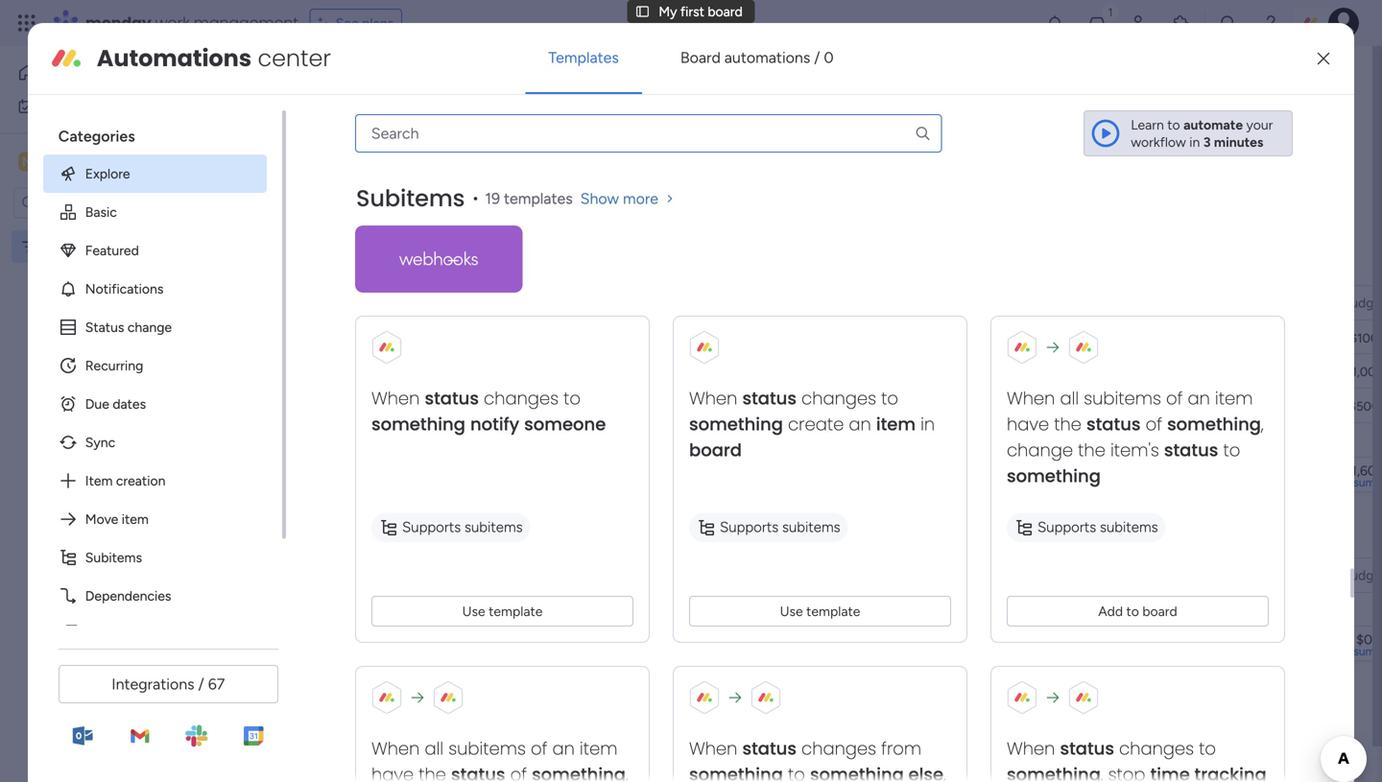 Task type: describe. For each thing, give the bounding box(es) containing it.
0 vertical spatial when all subitems of an item have the
[[1007, 386, 1253, 437]]

automations center
[[97, 42, 331, 74]]

board automations / 0 button
[[658, 34, 857, 80]]

status for when status changes from
[[742, 737, 797, 761]]

when status changes   to something notify someone
[[371, 386, 606, 437]]

0 vertical spatial the
[[1054, 412, 1082, 437]]

main for main table
[[321, 142, 350, 158]]

$0
[[1357, 632, 1373, 648]]

nov 17
[[945, 364, 984, 379]]

16
[[972, 330, 984, 346]]

project inside button
[[330, 193, 373, 209]]

19
[[485, 189, 500, 208]]

assign
[[466, 107, 506, 123]]

show
[[580, 189, 619, 208]]

project for project 3
[[363, 398, 406, 415]]

in inside when status changes   to something create an item in board
[[921, 412, 935, 437]]

angle down image
[[390, 193, 400, 208]]

featured option
[[43, 231, 267, 270]]

0 vertical spatial an
[[1188, 386, 1210, 411]]

changes for when status changes from
[[802, 737, 877, 761]]

new project
[[299, 193, 373, 209]]

board activity image
[[1171, 71, 1194, 94]]

subitems for status
[[1100, 519, 1158, 536]]

learn
[[1131, 116, 1165, 133]]

main for main workspace
[[44, 153, 78, 171]]

$1,600 sum
[[1344, 463, 1383, 490]]

add for add new group
[[328, 703, 353, 720]]

management
[[194, 12, 298, 34]]

board automations / 0
[[681, 48, 834, 67]]

supports for status
[[1038, 519, 1097, 536]]

integrations
[[112, 675, 195, 694]]

automations
[[97, 42, 252, 74]]

board inside list box
[[94, 239, 129, 255]]

add view image
[[484, 143, 492, 157]]

sync option
[[43, 423, 267, 462]]

change for status change
[[128, 319, 172, 335]]

$500
[[1350, 399, 1380, 414]]

/ inside button
[[814, 48, 820, 67]]

1 budget from the top
[[1343, 295, 1383, 311]]

project 2
[[363, 364, 417, 380]]

change for , change the item's
[[1007, 438, 1073, 463]]

2 horizontal spatial my first board
[[659, 3, 743, 20]]

status change option
[[43, 308, 267, 346]]

1
[[410, 329, 415, 346]]

This month field
[[326, 253, 433, 278]]

status for when status changes   to something create an item in board
[[742, 386, 797, 411]]

status for when status changes to
[[1060, 737, 1115, 761]]

dependencies option
[[43, 577, 267, 615]]

notifications image
[[1046, 13, 1065, 33]]

2 vertical spatial the
[[419, 763, 446, 783]]

when inside when status changes   to something create an item in board
[[689, 386, 738, 411]]

project
[[817, 107, 861, 123]]

67
[[208, 675, 225, 694]]

sync
[[85, 434, 115, 451]]

/ inside button
[[198, 675, 204, 694]]

supports for someone
[[402, 519, 461, 536]]

stands.
[[864, 107, 907, 123]]

filter button
[[603, 185, 694, 216]]

manage any type of project. assign owners, set timelines and keep track of where your project stands.
[[294, 107, 907, 123]]

add new group button
[[293, 696, 429, 727]]

create
[[788, 412, 844, 437]]

changes for when status changes   to something notify someone
[[484, 386, 559, 411]]

use template button for item
[[689, 596, 951, 627]]

2 budget field from the top
[[1338, 565, 1383, 586]]

2 horizontal spatial my
[[659, 3, 677, 20]]

something inside status to something
[[1007, 464, 1101, 489]]

due dates option
[[43, 385, 267, 423]]

owners,
[[510, 107, 556, 123]]

my first board list box
[[0, 227, 245, 522]]

automate
[[1184, 116, 1244, 133]]

invite members image
[[1130, 13, 1149, 33]]

other
[[1214, 399, 1247, 415]]

status of something
[[1087, 412, 1261, 437]]

use for someone
[[462, 603, 485, 620]]

to inside when status changes   to something create an item in board
[[881, 386, 899, 411]]

integrations / 67 button
[[58, 665, 278, 704]]

group
[[385, 703, 421, 720]]

subitems option
[[43, 538, 267, 577]]

explore
[[85, 165, 130, 182]]

18
[[971, 398, 984, 414]]

move item
[[85, 511, 149, 527]]

templates
[[549, 48, 619, 67]]

use template for item
[[780, 603, 860, 620]]

use for item
[[780, 603, 803, 620]]

workflow
[[1131, 134, 1187, 150]]

board inside button
[[1143, 603, 1178, 620]]

main table
[[321, 142, 384, 158]]

from
[[881, 737, 922, 761]]

nov for nov 17
[[945, 364, 969, 379]]

workspace selection element
[[18, 150, 160, 175]]

0 horizontal spatial all
[[425, 737, 444, 761]]

project 3
[[363, 398, 417, 415]]

autopilot image
[[1197, 137, 1213, 161]]

to inside when status changes   to something notify someone
[[564, 386, 581, 411]]

my work image
[[17, 97, 35, 115]]

first inside list box
[[67, 239, 91, 255]]

item creation option
[[43, 462, 267, 500]]

an inside when status changes   to something create an item in board
[[849, 412, 871, 437]]

0 horizontal spatial 3
[[410, 398, 417, 415]]

use template for someone
[[462, 603, 543, 620]]

track
[[697, 107, 727, 123]]

kanban button
[[399, 134, 472, 165]]

search image
[[915, 125, 932, 142]]

template for someone
[[489, 603, 543, 620]]

see for see plans
[[336, 15, 359, 31]]

recurring
[[85, 357, 143, 374]]

new project button
[[291, 185, 381, 216]]

add to board
[[1099, 603, 1178, 620]]

when status changes from
[[689, 737, 922, 761]]

home button
[[12, 58, 206, 88]]

any
[[345, 107, 366, 123]]

Search field
[[446, 187, 504, 214]]

more
[[623, 189, 658, 208]]

supports subitems for someone
[[402, 519, 523, 536]]

to inside button
[[1127, 603, 1139, 620]]

0 vertical spatial subitems
[[356, 182, 465, 214]]

show board description image
[[511, 73, 534, 92]]

categories list box
[[43, 110, 286, 654]]

show more link
[[580, 189, 678, 208]]

workspace image
[[18, 151, 37, 172]]

,
[[1261, 412, 1264, 437]]

m
[[22, 154, 34, 170]]

featured
[[85, 242, 139, 259]]

automate
[[1221, 142, 1281, 158]]

supports for item
[[720, 519, 779, 536]]

v2 search image
[[432, 190, 446, 211]]

new
[[299, 193, 327, 209]]

person button
[[514, 185, 598, 216]]

template for item
[[807, 603, 860, 620]]

project.
[[416, 107, 463, 123]]

see plans
[[336, 15, 394, 31]]

your inside your workflow in
[[1247, 116, 1274, 133]]

changes for when status changes   to something create an item in board
[[802, 386, 877, 411]]

0 vertical spatial first
[[681, 3, 705, 20]]

something inside when status changes   to something create an item in board
[[689, 412, 783, 437]]

see more
[[876, 106, 933, 122]]

$0 sum
[[1354, 632, 1376, 659]]

sum for $0
[[1354, 645, 1376, 659]]

notifications option
[[43, 270, 267, 308]]

integrations / 67
[[112, 675, 225, 694]]

learn to automate
[[1131, 116, 1244, 133]]

notifications
[[85, 281, 164, 297]]

status inside status to something
[[1164, 438, 1219, 463]]

this month
[[330, 253, 428, 278]]



Task type: locate. For each thing, give the bounding box(es) containing it.
see
[[336, 15, 359, 31], [876, 106, 899, 122]]

change down medium
[[1007, 438, 1073, 463]]

1 horizontal spatial use template
[[780, 603, 860, 620]]

recurring option
[[43, 346, 267, 385]]

1 vertical spatial see
[[876, 106, 899, 122]]

categories
[[58, 127, 135, 145]]

2 vertical spatial my first board
[[45, 239, 129, 255]]

2 budget from the top
[[1343, 567, 1383, 584]]

dependencies
[[85, 588, 171, 604]]

template
[[489, 603, 543, 620], [807, 603, 860, 620]]

1 use template button from the left
[[371, 596, 634, 627]]

1 horizontal spatial add
[[1099, 603, 1123, 620]]

1 horizontal spatial use template button
[[689, 596, 951, 627]]

0 horizontal spatial subitems
[[85, 549, 142, 566]]

1 horizontal spatial use
[[780, 603, 803, 620]]

set
[[560, 107, 578, 123]]

1 horizontal spatial first
[[343, 61, 399, 104]]

1 use template from the left
[[462, 603, 543, 620]]

subitems down kanban button
[[356, 182, 465, 214]]

month
[[370, 253, 428, 278], [373, 526, 432, 551]]

in down learn to automate
[[1190, 134, 1201, 150]]

My first board field
[[287, 61, 503, 104]]

see inside see more link
[[876, 106, 899, 122]]

budget
[[1343, 295, 1383, 311], [1343, 567, 1383, 584]]

change inside option
[[128, 319, 172, 335]]

use template
[[462, 603, 543, 620], [780, 603, 860, 620]]

due left 'date'
[[934, 567, 958, 584]]

None search field
[[355, 114, 942, 152]]

all up , change the item's
[[1060, 386, 1079, 411]]

1 vertical spatial in
[[921, 412, 935, 437]]

status to something
[[1007, 438, 1241, 489]]

add
[[1099, 603, 1123, 620], [328, 703, 353, 720]]

1 vertical spatial /
[[198, 675, 204, 694]]

in left nov 18
[[921, 412, 935, 437]]

this
[[330, 253, 365, 278]]

first up type
[[343, 61, 399, 104]]

0 horizontal spatial template
[[489, 603, 543, 620]]

in inside your workflow in
[[1190, 134, 1201, 150]]

main right workspace icon
[[44, 153, 78, 171]]

3 minutes
[[1204, 134, 1264, 150]]

something
[[371, 412, 465, 437], [689, 412, 783, 437], [1167, 412, 1261, 437], [1007, 464, 1101, 489]]

change inside , change the item's
[[1007, 438, 1073, 463]]

2 vertical spatial nov
[[945, 398, 968, 414]]

high
[[1082, 363, 1110, 380]]

month inside field
[[370, 253, 428, 278]]

2 use template from the left
[[780, 603, 860, 620]]

subitems for item
[[782, 519, 841, 536]]

2 supports subitems from the left
[[720, 519, 841, 536]]

3 nov from the top
[[945, 398, 968, 414]]

1 vertical spatial month
[[373, 526, 432, 551]]

0 vertical spatial /
[[814, 48, 820, 67]]

3 supports from the left
[[1038, 519, 1097, 536]]

0 vertical spatial in
[[1190, 134, 1201, 150]]

the inside , change the item's
[[1078, 438, 1106, 463]]

the down the group
[[419, 763, 446, 783]]

my first board inside list box
[[45, 239, 129, 255]]

1 image
[[1102, 1, 1120, 23]]

templates button
[[526, 34, 642, 80]]

0 vertical spatial all
[[1060, 386, 1079, 411]]

2 vertical spatial my
[[45, 239, 64, 255]]

supports subitems for status
[[1038, 519, 1158, 536]]

0 horizontal spatial use template
[[462, 603, 543, 620]]

2 horizontal spatial supports subitems
[[1038, 519, 1158, 536]]

project 1
[[363, 329, 415, 346]]

1 vertical spatial nov
[[945, 364, 969, 379]]

option
[[0, 229, 245, 233]]

work
[[155, 12, 190, 34]]

the down high
[[1054, 412, 1082, 437]]

Budget field
[[1338, 292, 1383, 313], [1338, 565, 1383, 586]]

month for next month
[[373, 526, 432, 551]]

1 horizontal spatial /
[[814, 48, 820, 67]]

0 horizontal spatial my
[[45, 239, 64, 255]]

3 down 2
[[410, 398, 417, 415]]

have right 18
[[1007, 412, 1049, 437]]

add to board button
[[1007, 596, 1269, 627]]

2 use template button from the left
[[689, 596, 951, 627]]

Search in workspace field
[[40, 192, 160, 214]]

see left plans
[[336, 15, 359, 31]]

inbox image
[[1088, 13, 1107, 33]]

changes for when status changes to
[[1119, 737, 1194, 761]]

/ left 0
[[814, 48, 820, 67]]

change
[[128, 319, 172, 335], [1007, 438, 1073, 463]]

project
[[330, 193, 373, 209], [479, 294, 522, 311], [363, 329, 406, 346], [363, 364, 406, 380], [363, 398, 406, 415]]

1 horizontal spatial due
[[934, 567, 958, 584]]

your workflow in
[[1131, 116, 1274, 150]]

see more link
[[874, 105, 935, 124]]

1 vertical spatial sum
[[1354, 645, 1376, 659]]

1 nov from the top
[[945, 330, 968, 346]]

1 horizontal spatial have
[[1007, 412, 1049, 437]]

move item option
[[43, 500, 267, 538]]

my first board down basic at the top of the page
[[45, 239, 129, 255]]

monday
[[85, 12, 151, 34]]

0 horizontal spatial have
[[371, 763, 414, 783]]

sum
[[1354, 476, 1376, 490], [1354, 645, 1376, 659]]

item
[[1215, 386, 1253, 411], [876, 412, 916, 437], [122, 511, 149, 527], [580, 737, 618, 761]]

monday work management
[[85, 12, 298, 34]]

0 horizontal spatial use
[[462, 603, 485, 620]]

nov left 18
[[945, 398, 968, 414]]

1 vertical spatial have
[[371, 763, 414, 783]]

nov
[[945, 330, 968, 346], [945, 364, 969, 379], [945, 398, 968, 414]]

main workspace
[[44, 153, 157, 171]]

to inside status to something
[[1224, 438, 1241, 463]]

arrow down image
[[671, 189, 694, 212]]

nov left 16
[[945, 330, 968, 346]]

automations
[[725, 48, 811, 67]]

new
[[356, 703, 382, 720]]

0 horizontal spatial when all subitems of an item have the
[[371, 737, 618, 783]]

month right next
[[373, 526, 432, 551]]

and
[[639, 107, 661, 123]]

2 horizontal spatial supports
[[1038, 519, 1097, 536]]

0 vertical spatial change
[[128, 319, 172, 335]]

status inside when status changes   to something notify someone
[[425, 386, 479, 411]]

your
[[787, 107, 814, 123], [1247, 116, 1274, 133]]

1 vertical spatial the
[[1078, 438, 1106, 463]]

$100
[[1351, 331, 1379, 346]]

budget field up "$100" at the top right of page
[[1338, 292, 1383, 313]]

subitems inside option
[[85, 549, 142, 566]]

1 horizontal spatial see
[[876, 106, 899, 122]]

date
[[962, 567, 989, 584]]

all down add new group button
[[425, 737, 444, 761]]

explore option
[[43, 154, 267, 193]]

subitems down move item in the bottom of the page
[[85, 549, 142, 566]]

when status changes   to something create an item in board
[[689, 386, 935, 463]]

1 horizontal spatial 3
[[1204, 134, 1211, 150]]

1 horizontal spatial template
[[807, 603, 860, 620]]

1 supports from the left
[[402, 519, 461, 536]]

budget up "$100" at the top right of page
[[1343, 295, 1383, 311]]

0 vertical spatial month
[[370, 253, 428, 278]]

due inside field
[[934, 567, 958, 584]]

templates
[[504, 189, 573, 208]]

2 nov from the top
[[945, 364, 969, 379]]

0 vertical spatial my
[[659, 3, 677, 20]]

0 vertical spatial add
[[1099, 603, 1123, 620]]

add inside button
[[328, 703, 353, 720]]

status change
[[85, 319, 172, 335]]

0 vertical spatial budget
[[1343, 295, 1383, 311]]

1 vertical spatial add
[[328, 703, 353, 720]]

use template button for someone
[[371, 596, 634, 627]]

when status changes to
[[1007, 737, 1216, 761]]

2 horizontal spatial an
[[1188, 386, 1210, 411]]

1 vertical spatial due
[[934, 567, 958, 584]]

your right where
[[787, 107, 814, 123]]

3 down automate
[[1204, 134, 1211, 150]]

0 horizontal spatial due
[[85, 396, 109, 412]]

due left dates
[[85, 396, 109, 412]]

dates
[[113, 396, 146, 412]]

filter
[[634, 193, 664, 209]]

of
[[400, 107, 413, 123], [731, 107, 743, 123], [1166, 386, 1183, 411], [1146, 412, 1163, 437], [531, 737, 548, 761]]

nov left 17
[[945, 364, 969, 379]]

my first board up type
[[292, 61, 498, 104]]

0 vertical spatial 3
[[1204, 134, 1211, 150]]

supports subitems for item
[[720, 519, 841, 536]]

month right this
[[370, 253, 428, 278]]

2 horizontal spatial first
[[681, 3, 705, 20]]

apps image
[[1172, 13, 1192, 33]]

1 vertical spatial my
[[292, 61, 336, 104]]

your up automate
[[1247, 116, 1274, 133]]

status
[[85, 319, 124, 335]]

0 horizontal spatial in
[[921, 412, 935, 437]]

1 use from the left
[[462, 603, 485, 620]]

0 horizontal spatial an
[[552, 737, 575, 761]]

due inside option
[[85, 396, 109, 412]]

0 vertical spatial my first board
[[659, 3, 743, 20]]

status inside when status changes   to something create an item in board
[[742, 386, 797, 411]]

changes inside when status changes   to something notify someone
[[484, 386, 559, 411]]

2 vertical spatial first
[[67, 239, 91, 255]]

Search for a column type search field
[[355, 114, 942, 152]]

item inside when status changes   to something create an item in board
[[876, 412, 916, 437]]

1 horizontal spatial an
[[849, 412, 871, 437]]

sum inside $1,600 sum
[[1354, 476, 1376, 490]]

john smith image
[[1329, 8, 1360, 38]]

changes inside when status changes   to something create an item in board
[[802, 386, 877, 411]]

keep
[[665, 107, 694, 123]]

0 vertical spatial sum
[[1354, 476, 1376, 490]]

0 horizontal spatial use template button
[[371, 596, 634, 627]]

table
[[353, 142, 384, 158]]

select product image
[[17, 13, 36, 33]]

stuck
[[813, 398, 847, 414]]

1 supports subitems from the left
[[402, 519, 523, 536]]

creation
[[116, 473, 166, 489]]

due for due date
[[934, 567, 958, 584]]

first down basic at the top of the page
[[67, 239, 91, 255]]

2 supports from the left
[[720, 519, 779, 536]]

0 horizontal spatial your
[[787, 107, 814, 123]]

main left table
[[321, 142, 350, 158]]

sum for $1,600
[[1354, 476, 1376, 490]]

2 template from the left
[[807, 603, 860, 620]]

see for see more
[[876, 106, 899, 122]]

1 horizontal spatial subitems
[[356, 182, 465, 214]]

1 vertical spatial when all subitems of an item have the
[[371, 737, 618, 783]]

center
[[258, 42, 331, 74]]

main inside "workspace selection" element
[[44, 153, 78, 171]]

0 horizontal spatial change
[[128, 319, 172, 335]]

1 horizontal spatial my
[[292, 61, 336, 104]]

17
[[972, 364, 984, 379]]

month for this month
[[370, 253, 428, 278]]

someone
[[524, 412, 606, 437]]

1 horizontal spatial when all subitems of an item have the
[[1007, 386, 1253, 437]]

0 horizontal spatial main
[[44, 153, 78, 171]]

see left more
[[876, 106, 899, 122]]

next
[[330, 526, 369, 551]]

0 vertical spatial see
[[336, 15, 359, 31]]

month inside field
[[373, 526, 432, 551]]

0 horizontal spatial supports
[[402, 519, 461, 536]]

see plans button
[[310, 9, 402, 37]]

1 vertical spatial change
[[1007, 438, 1073, 463]]

change down the notifications option
[[128, 319, 172, 335]]

1 vertical spatial an
[[849, 412, 871, 437]]

1 vertical spatial budget
[[1343, 567, 1383, 584]]

0 horizontal spatial first
[[67, 239, 91, 255]]

main inside button
[[321, 142, 350, 158]]

3 supports subitems from the left
[[1038, 519, 1158, 536]]

2
[[410, 364, 417, 380]]

when inside when status changes   to something notify someone
[[371, 386, 420, 411]]

due dates
[[85, 396, 146, 412]]

nov for nov 18
[[945, 398, 968, 414]]

0 vertical spatial have
[[1007, 412, 1049, 437]]

item's
[[1111, 438, 1160, 463]]

1 vertical spatial my first board
[[292, 61, 498, 104]]

next month
[[330, 526, 432, 551]]

categories heading
[[43, 110, 267, 154]]

something inside when status changes   to something notify someone
[[371, 412, 465, 437]]

0 vertical spatial due
[[85, 396, 109, 412]]

help image
[[1262, 13, 1281, 33]]

low
[[1083, 330, 1109, 346]]

1 horizontal spatial your
[[1247, 116, 1274, 133]]

1 vertical spatial budget field
[[1338, 565, 1383, 586]]

automations  center image
[[51, 43, 81, 74]]

budget up $0
[[1343, 567, 1383, 584]]

add inside button
[[1099, 603, 1123, 620]]

where
[[747, 107, 784, 123]]

0 horizontal spatial /
[[198, 675, 204, 694]]

1 horizontal spatial main
[[321, 142, 350, 158]]

search everything image
[[1219, 13, 1239, 33]]

1 vertical spatial subitems
[[85, 549, 142, 566]]

my first board up the board
[[659, 3, 743, 20]]

first
[[681, 3, 705, 20], [343, 61, 399, 104], [67, 239, 91, 255]]

minutes
[[1215, 134, 1264, 150]]

2 sum from the top
[[1354, 645, 1376, 659]]

use
[[462, 603, 485, 620], [780, 603, 803, 620]]

1 template from the left
[[489, 603, 543, 620]]

$1,000
[[1345, 364, 1383, 380]]

item inside option
[[122, 511, 149, 527]]

item
[[85, 473, 113, 489]]

1 vertical spatial first
[[343, 61, 399, 104]]

home
[[44, 65, 81, 81]]

supports
[[402, 519, 461, 536], [720, 519, 779, 536], [1038, 519, 1097, 536]]

due for due dates
[[85, 396, 109, 412]]

2 use from the left
[[780, 603, 803, 620]]

, change the item's
[[1007, 412, 1264, 463]]

board
[[681, 48, 721, 67]]

Due date field
[[930, 565, 994, 586]]

0 vertical spatial budget field
[[1338, 292, 1383, 313]]

board inside when status changes   to something create an item in board
[[689, 438, 742, 463]]

Next month field
[[326, 526, 437, 551]]

to
[[1168, 116, 1181, 133], [564, 386, 581, 411], [881, 386, 899, 411], [1224, 438, 1241, 463], [1127, 603, 1139, 620], [1199, 737, 1216, 761]]

1 vertical spatial 3
[[410, 398, 417, 415]]

project for project 1
[[363, 329, 406, 346]]

basic
[[85, 204, 117, 220]]

1 horizontal spatial in
[[1190, 134, 1201, 150]]

0 vertical spatial nov
[[945, 330, 968, 346]]

basic option
[[43, 193, 267, 231]]

nov for nov 16
[[945, 330, 968, 346]]

the left item's
[[1078, 438, 1106, 463]]

1 horizontal spatial change
[[1007, 438, 1073, 463]]

first up the board
[[681, 3, 705, 20]]

nov 16
[[945, 330, 984, 346]]

1 horizontal spatial supports subitems
[[720, 519, 841, 536]]

1 sum from the top
[[1354, 476, 1376, 490]]

1 horizontal spatial all
[[1060, 386, 1079, 411]]

0 horizontal spatial see
[[336, 15, 359, 31]]

$1,600
[[1344, 463, 1383, 479]]

subitems for someone
[[464, 519, 523, 536]]

more
[[902, 106, 933, 122]]

an
[[1188, 386, 1210, 411], [849, 412, 871, 437], [552, 737, 575, 761]]

manage
[[294, 107, 342, 123]]

my inside my first board list box
[[45, 239, 64, 255]]

add for add to board
[[1099, 603, 1123, 620]]

0 horizontal spatial add
[[328, 703, 353, 720]]

budget field up $0
[[1338, 565, 1383, 586]]

2 vertical spatial an
[[552, 737, 575, 761]]

/ left the 67
[[198, 675, 204, 694]]

status for when status changes   to something notify someone
[[425, 386, 479, 411]]

1 budget field from the top
[[1338, 292, 1383, 313]]

see inside see plans button
[[336, 15, 359, 31]]

1 horizontal spatial supports
[[720, 519, 779, 536]]

1 horizontal spatial my first board
[[292, 61, 498, 104]]

3
[[1204, 134, 1211, 150], [410, 398, 417, 415]]

have down the group
[[371, 763, 414, 783]]

0 horizontal spatial my first board
[[45, 239, 129, 255]]

project for project 2
[[363, 364, 406, 380]]

item creation
[[85, 473, 166, 489]]

1 vertical spatial all
[[425, 737, 444, 761]]

0 horizontal spatial supports subitems
[[402, 519, 523, 536]]

type
[[370, 107, 397, 123]]

timelines
[[582, 107, 636, 123]]



Task type: vqa. For each thing, say whether or not it's contained in the screenshot.
status in "When Status Changes   To Something Notify Someone"
yes



